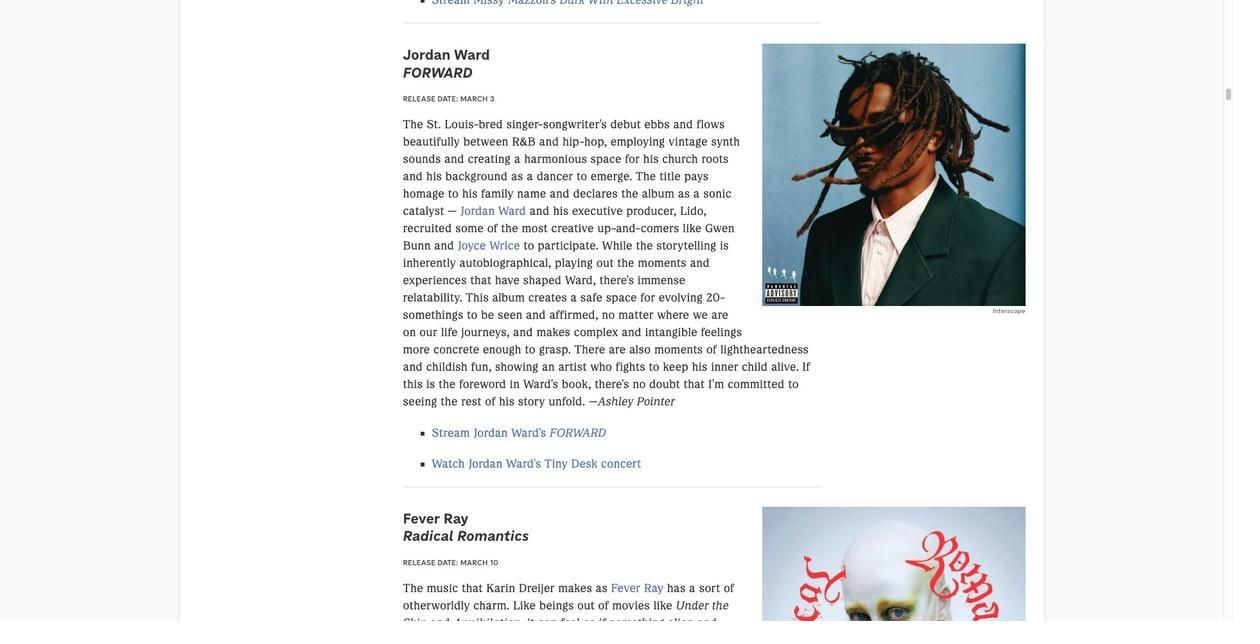 Task type: vqa. For each thing, say whether or not it's contained in the screenshot.
'emerge.'
yes



Task type: locate. For each thing, give the bounding box(es) containing it.
the up otherworldly
[[403, 582, 423, 596]]

st.
[[427, 118, 441, 132]]

makes inside to participate. while the storytelling is inherently autobiographical, playing out the moments and experiences that have shaped ward, there's immense relatability. this album creates a safe space for evolving 20- somethings to be seen and affirmed, no matter where we are on our life journeys, and makes complex and intangible feelings more concrete enough to grasp. there are also moments of lightheartedness and childish fun, showing an artist who fights to keep his inner child alive. if this is the foreword in ward's book, there's no doubt that i'm committed to seeing the rest of his story unfold. —
[[537, 326, 571, 340]]

0 vertical spatial —
[[448, 205, 457, 219]]

up-
[[598, 222, 616, 236]]

under
[[676, 599, 709, 613]]

release down the radical
[[403, 558, 436, 568]]

2 release from the top
[[403, 558, 436, 568]]

for up "matter"
[[641, 291, 656, 305]]

2 vertical spatial ward's
[[506, 457, 541, 471]]

0 vertical spatial are
[[712, 309, 729, 323]]

producer,
[[627, 205, 677, 219]]

fever up movies
[[611, 582, 641, 596]]

is
[[720, 239, 729, 253], [426, 378, 435, 392]]

0 horizontal spatial out
[[578, 599, 595, 613]]

rest
[[461, 395, 482, 410]]

stream jordan ward's forward
[[432, 426, 607, 440]]

release date: march 3
[[403, 94, 495, 104]]

ward inside the jordan ward forward
[[454, 46, 490, 64]]

1 vertical spatial moments
[[655, 343, 703, 357]]

are up feelings
[[712, 309, 729, 323]]

there's up ashley on the bottom of page
[[595, 378, 629, 392]]

jordan up release date: march 3
[[403, 46, 451, 64]]

for inside to participate. while the storytelling is inherently autobiographical, playing out the moments and experiences that have shaped ward, there's immense relatability. this album creates a safe space for evolving 20- somethings to be seen and affirmed, no matter where we are on our life journeys, and makes complex and intangible feelings more concrete enough to grasp. there are also moments of lightheartedness and childish fun, showing an artist who fights to keep his inner child alive. if this is the foreword in ward's book, there's no doubt that i'm committed to seeing the rest of his story unfold. —
[[641, 291, 656, 305]]

joyce wrice
[[458, 239, 520, 253]]

0 vertical spatial space
[[591, 153, 622, 167]]

1 horizontal spatial no
[[633, 378, 646, 392]]

1 vertical spatial makes
[[558, 582, 592, 596]]

as
[[511, 170, 523, 184], [678, 187, 690, 201], [596, 582, 608, 596]]

to down most
[[524, 239, 534, 253]]

image credit element
[[763, 307, 1026, 316]]

1 vertical spatial like
[[654, 599, 673, 613]]

seen
[[498, 309, 523, 323]]

1 vertical spatial album
[[492, 291, 525, 305]]

0 vertical spatial no
[[602, 309, 615, 323]]

be
[[481, 309, 494, 323]]

roots
[[702, 153, 729, 167]]

ward down family
[[499, 205, 526, 219]]

1 vertical spatial forward
[[550, 426, 607, 440]]

1 vertical spatial as
[[678, 187, 690, 201]]

—
[[448, 205, 457, 219], [589, 395, 598, 410]]

and down dancer
[[550, 187, 570, 201]]

desk
[[571, 457, 598, 471]]

1 horizontal spatial like
[[683, 222, 702, 236]]

ray left 'has'
[[644, 582, 664, 596]]

0 horizontal spatial are
[[609, 343, 626, 357]]

no up complex on the bottom of page
[[602, 309, 615, 323]]

1 vertical spatial for
[[641, 291, 656, 305]]

as up lido,
[[678, 187, 690, 201]]

makes up under the skin
[[558, 582, 592, 596]]

beings
[[539, 599, 574, 613]]

of
[[487, 222, 498, 236], [707, 343, 717, 357], [485, 395, 496, 410], [724, 582, 734, 596], [598, 599, 609, 613]]

0 vertical spatial moments
[[638, 257, 687, 271]]

synth
[[711, 135, 740, 149]]

1 vertical spatial ray
[[644, 582, 664, 596]]

moments up the immense
[[638, 257, 687, 271]]

most
[[522, 222, 548, 236]]

a inside to participate. while the storytelling is inherently autobiographical, playing out the moments and experiences that have shaped ward, there's immense relatability. this album creates a safe space for evolving 20- somethings to be seen and affirmed, no matter where we are on our life journeys, and makes complex and intangible feelings more concrete enough to grasp. there are also moments of lightheartedness and childish fun, showing an artist who fights to keep his inner child alive. if this is the foreword in ward's book, there's no doubt that i'm committed to seeing the rest of his story unfold. —
[[571, 291, 577, 305]]

the up wrice
[[501, 222, 518, 236]]

and down sounds
[[403, 170, 423, 184]]

fever up "release date: march 10"
[[403, 510, 440, 528]]

there's up safe
[[600, 274, 634, 288]]

safe
[[581, 291, 603, 305]]

0 vertical spatial for
[[625, 153, 640, 167]]

journeys,
[[461, 326, 510, 340]]

1 vertical spatial date:
[[438, 558, 458, 568]]

the down comers
[[636, 239, 653, 253]]

album down have
[[492, 291, 525, 305]]

0 vertical spatial march
[[460, 94, 488, 104]]

0 vertical spatial the
[[403, 118, 423, 132]]

space up "matter"
[[606, 291, 637, 305]]

ebbs
[[645, 118, 670, 132]]

that
[[470, 274, 492, 288], [684, 378, 705, 392], [462, 582, 483, 596]]

0 vertical spatial date:
[[438, 94, 458, 104]]

moments up keep
[[655, 343, 703, 357]]

a right 'has'
[[689, 582, 696, 596]]

1 vertical spatial is
[[426, 378, 435, 392]]

forward up desk
[[550, 426, 607, 440]]

— down book,
[[589, 395, 598, 410]]

0 vertical spatial ray
[[444, 510, 469, 528]]

his right keep
[[692, 361, 708, 375]]

1 horizontal spatial ray
[[644, 582, 664, 596]]

jordan
[[403, 46, 451, 64], [461, 205, 495, 219], [474, 426, 508, 440], [468, 457, 503, 471]]

ward's
[[524, 378, 559, 392], [512, 426, 547, 440], [506, 457, 541, 471]]

his inside and his executive producer, lido, recruited some of the most creative up-and-comers like gwen bunn and
[[553, 205, 569, 219]]

release up st. at the top left of page
[[403, 94, 436, 104]]

the inside the st. louis-bred singer-songwriter's debut ebbs and flows beautifully between r&b and hip-hop, employing vintage synth sounds and creating a harmonious space for his church roots and his background as a dancer to emerge. the title pays homage to his family name and declares the album as a sonic catalyst —
[[622, 187, 639, 201]]

of down foreword
[[485, 395, 496, 410]]

sonic
[[704, 187, 732, 201]]

a down "pays"
[[694, 187, 700, 201]]

ray
[[444, 510, 469, 528], [644, 582, 664, 596]]

fun,
[[471, 361, 492, 375]]

pointer
[[637, 395, 675, 410]]

album up producer,
[[642, 187, 675, 201]]

forward up release date: march 3
[[403, 64, 473, 82]]

as up name
[[511, 170, 523, 184]]

pays
[[685, 170, 709, 184]]

executive
[[572, 205, 623, 219]]

ray up "release date: march 10"
[[444, 510, 469, 528]]

0 vertical spatial fever
[[403, 510, 440, 528]]

fever ray link
[[611, 582, 664, 596]]

concert
[[601, 457, 642, 471]]

1 vertical spatial there's
[[595, 378, 629, 392]]

1 vertical spatial —
[[589, 395, 598, 410]]

flows
[[697, 118, 725, 132]]

0 horizontal spatial fever
[[403, 510, 440, 528]]

20-
[[707, 291, 726, 305]]

date: up music
[[438, 558, 458, 568]]

his down background
[[462, 187, 478, 201]]

2 vertical spatial the
[[403, 582, 423, 596]]

1 horizontal spatial album
[[642, 187, 675, 201]]

doubt
[[649, 378, 680, 392]]

dreijer
[[519, 582, 555, 596]]

hop,
[[584, 135, 607, 149]]

that up charm.
[[462, 582, 483, 596]]

family
[[481, 187, 514, 201]]

of down jordan ward
[[487, 222, 498, 236]]

space
[[591, 153, 622, 167], [606, 291, 637, 305]]

ward's down story
[[512, 426, 547, 440]]

release for release date: march 10
[[403, 558, 436, 568]]

1 vertical spatial release
[[403, 558, 436, 568]]

the
[[403, 118, 423, 132], [636, 170, 656, 184], [403, 582, 423, 596]]

— up some
[[448, 205, 457, 219]]

0 vertical spatial release
[[403, 94, 436, 104]]

0 vertical spatial like
[[683, 222, 702, 236]]

that up this on the left top of the page
[[470, 274, 492, 288]]

no up ashley pointer at the bottom
[[633, 378, 646, 392]]

jordan ward link
[[461, 205, 526, 219]]

march
[[460, 94, 488, 104], [460, 558, 488, 568]]

0 vertical spatial ward
[[454, 46, 490, 64]]

skin
[[403, 617, 427, 622]]

sort
[[699, 582, 721, 596]]

and down "matter"
[[622, 326, 642, 340]]

0 horizontal spatial no
[[602, 309, 615, 323]]

ward up release date: march 3
[[454, 46, 490, 64]]

the down the sort
[[712, 599, 729, 613]]

1 horizontal spatial is
[[720, 239, 729, 253]]

0 horizontal spatial for
[[625, 153, 640, 167]]

the down the emerge.
[[622, 187, 639, 201]]

the inside and his executive producer, lido, recruited some of the most creative up-and-comers like gwen bunn and
[[501, 222, 518, 236]]

inherently
[[403, 257, 456, 271]]

1 date: from the top
[[438, 94, 458, 104]]

of inside and his executive producer, lido, recruited some of the most creative up-and-comers like gwen bunn and
[[487, 222, 498, 236]]

a up affirmed,
[[571, 291, 577, 305]]

2 vertical spatial as
[[596, 582, 608, 596]]

1 march from the top
[[460, 94, 488, 104]]

to left be
[[467, 309, 478, 323]]

2 date: from the top
[[438, 558, 458, 568]]

1 vertical spatial ward
[[499, 205, 526, 219]]

1 vertical spatial ward's
[[512, 426, 547, 440]]

between
[[463, 135, 509, 149]]

his up homage
[[426, 170, 442, 184]]

0 vertical spatial makes
[[537, 326, 571, 340]]

the left st. at the top left of page
[[403, 118, 423, 132]]

a
[[514, 153, 521, 167], [527, 170, 533, 184], [694, 187, 700, 201], [571, 291, 577, 305], [689, 582, 696, 596]]

shaped
[[523, 274, 562, 288]]

1 release from the top
[[403, 94, 436, 104]]

out down while
[[597, 257, 614, 271]]

title
[[660, 170, 681, 184]]

and down creates
[[526, 309, 546, 323]]

name
[[517, 187, 546, 201]]

like down lido,
[[683, 222, 702, 236]]

space up the emerge.
[[591, 153, 622, 167]]

concrete
[[434, 343, 480, 357]]

keep
[[663, 361, 689, 375]]

march left the 3
[[460, 94, 488, 104]]

as left fever ray link
[[596, 582, 608, 596]]

debut
[[611, 118, 641, 132]]

0 horizontal spatial ward
[[454, 46, 490, 64]]

0 horizontal spatial forward
[[403, 64, 473, 82]]

0 vertical spatial album
[[642, 187, 675, 201]]

0 vertical spatial there's
[[600, 274, 634, 288]]

and up harmonious
[[539, 135, 559, 149]]

is down gwen
[[720, 239, 729, 253]]

no
[[602, 309, 615, 323], [633, 378, 646, 392]]

fever ray, radical romantics image
[[763, 508, 1026, 622]]

out right beings
[[578, 599, 595, 613]]

like
[[513, 599, 536, 613]]

are up fights
[[609, 343, 626, 357]]

0 horizontal spatial is
[[426, 378, 435, 392]]

ward's down "an"
[[524, 378, 559, 392]]

and down seen
[[513, 326, 533, 340]]

are
[[712, 309, 729, 323], [609, 343, 626, 357]]

0 vertical spatial forward
[[403, 64, 473, 82]]

1 vertical spatial out
[[578, 599, 595, 613]]

date:
[[438, 94, 458, 104], [438, 558, 458, 568]]

1 horizontal spatial ward
[[499, 205, 526, 219]]

0 horizontal spatial album
[[492, 291, 525, 305]]

0 vertical spatial out
[[597, 257, 614, 271]]

his up creative at the left top of page
[[553, 205, 569, 219]]

like down 'has'
[[654, 599, 673, 613]]

a inside has a sort of otherworldly charm. like beings out of movies like
[[689, 582, 696, 596]]

0 vertical spatial ward's
[[524, 378, 559, 392]]

his down the in
[[499, 395, 515, 410]]

makes up grasp. in the left bottom of the page
[[537, 326, 571, 340]]

0 horizontal spatial like
[[654, 599, 673, 613]]

affirmed,
[[550, 309, 599, 323]]

that left i'm
[[684, 378, 705, 392]]

0 horizontal spatial ray
[[444, 510, 469, 528]]

jordan ward, forward image
[[763, 44, 1026, 307]]

1 horizontal spatial for
[[641, 291, 656, 305]]

under the skin
[[403, 599, 729, 622]]

i'm
[[709, 378, 725, 392]]

for down employing
[[625, 153, 640, 167]]

an
[[542, 361, 555, 375]]

0 horizontal spatial —
[[448, 205, 457, 219]]

forward inside the jordan ward forward
[[403, 64, 473, 82]]

2 march from the top
[[460, 558, 488, 568]]

1 horizontal spatial —
[[589, 395, 598, 410]]

ward's down the stream jordan ward's forward
[[506, 457, 541, 471]]

date: up 'louis-'
[[438, 94, 458, 104]]

1 vertical spatial space
[[606, 291, 637, 305]]

comers
[[641, 222, 680, 236]]

the left title
[[636, 170, 656, 184]]

where
[[657, 309, 690, 323]]

1 vertical spatial are
[[609, 343, 626, 357]]

alive.
[[772, 361, 799, 375]]

march left 10
[[460, 558, 488, 568]]

is right 'this'
[[426, 378, 435, 392]]

have
[[495, 274, 520, 288]]

who
[[591, 361, 612, 375]]

and
[[674, 118, 693, 132], [539, 135, 559, 149], [445, 153, 464, 167], [403, 170, 423, 184], [550, 187, 570, 201], [530, 205, 550, 219], [434, 239, 454, 253], [690, 257, 710, 271], [526, 309, 546, 323], [513, 326, 533, 340], [622, 326, 642, 340], [403, 361, 423, 375]]

storytelling
[[657, 239, 717, 253]]

1 vertical spatial march
[[460, 558, 488, 568]]

0 vertical spatial as
[[511, 170, 523, 184]]

1 vertical spatial that
[[684, 378, 705, 392]]

watch jordan ward's tiny desk concert
[[432, 457, 642, 471]]

there
[[575, 343, 606, 357]]

and up most
[[530, 205, 550, 219]]

and up background
[[445, 153, 464, 167]]

gwen
[[705, 222, 735, 236]]

out inside has a sort of otherworldly charm. like beings out of movies like
[[578, 599, 595, 613]]

1 horizontal spatial forward
[[550, 426, 607, 440]]

1 horizontal spatial fever
[[611, 582, 641, 596]]

fever ray radical romantics
[[403, 510, 529, 546]]

1 horizontal spatial out
[[597, 257, 614, 271]]

karin
[[487, 582, 516, 596]]

of right the sort
[[724, 582, 734, 596]]



Task type: describe. For each thing, give the bounding box(es) containing it.
some
[[456, 222, 484, 236]]

this
[[403, 378, 423, 392]]

and up vintage
[[674, 118, 693, 132]]

space inside the st. louis-bred singer-songwriter's debut ebbs and flows beautifully between r&b and hip-hop, employing vintage synth sounds and creating a harmonious space for his church roots and his background as a dancer to emerge. the title pays homage to his family name and declares the album as a sonic catalyst —
[[591, 153, 622, 167]]

childish
[[426, 361, 468, 375]]

jordan down rest
[[474, 426, 508, 440]]

a up name
[[527, 170, 533, 184]]

complex
[[574, 326, 618, 340]]

committed
[[728, 378, 785, 392]]

creates
[[529, 291, 567, 305]]

unfold.
[[549, 395, 585, 410]]

lido,
[[680, 205, 707, 219]]

ward's for tiny
[[506, 457, 541, 471]]

jordan right watch
[[468, 457, 503, 471]]

the inside under the skin
[[712, 599, 729, 613]]

jordan up some
[[461, 205, 495, 219]]

1 horizontal spatial as
[[596, 582, 608, 596]]

dancer
[[537, 170, 573, 184]]

release for release date: march 3
[[403, 94, 436, 104]]

ward,
[[565, 274, 596, 288]]

— inside to participate. while the storytelling is inherently autobiographical, playing out the moments and experiences that have shaped ward, there's immense relatability. this album creates a safe space for evolving 20- somethings to be seen and affirmed, no matter where we are on our life journeys, and makes complex and intangible feelings more concrete enough to grasp. there are also moments of lightheartedness and childish fun, showing an artist who fights to keep his inner child alive. if this is the foreword in ward's book, there's no doubt that i'm committed to seeing the rest of his story unfold. —
[[589, 395, 598, 410]]

like inside and his executive producer, lido, recruited some of the most creative up-and-comers like gwen bunn and
[[683, 222, 702, 236]]

showing
[[495, 361, 539, 375]]

lightheartedness
[[721, 343, 809, 357]]

employing
[[611, 135, 665, 149]]

artist
[[559, 361, 587, 375]]

church
[[663, 153, 698, 167]]

march for 10
[[460, 558, 488, 568]]

a down r&b
[[514, 153, 521, 167]]

relatability.
[[403, 291, 463, 305]]

seeing
[[403, 395, 437, 410]]

of left movies
[[598, 599, 609, 613]]

date: for 10
[[438, 558, 458, 568]]

jordan inside the jordan ward forward
[[403, 46, 451, 64]]

emerge.
[[591, 170, 633, 184]]

the for the st. louis-bred singer-songwriter's debut ebbs and flows beautifully between r&b and hip-hop, employing vintage synth sounds and creating a harmonious space for his church roots and his background as a dancer to emerge. the title pays homage to his family name and declares the album as a sonic catalyst —
[[403, 118, 423, 132]]

evolving
[[659, 291, 703, 305]]

background
[[446, 170, 508, 184]]

3
[[490, 94, 495, 104]]

0 vertical spatial is
[[720, 239, 729, 253]]

ward for jordan ward
[[499, 205, 526, 219]]

creative
[[552, 222, 594, 236]]

watch
[[432, 457, 465, 471]]

fever inside fever ray radical romantics
[[403, 510, 440, 528]]

radical
[[403, 528, 454, 546]]

bred
[[479, 118, 503, 132]]

1 horizontal spatial are
[[712, 309, 729, 323]]

grasp.
[[539, 343, 571, 357]]

ward's for forward
[[512, 426, 547, 440]]

and up the inherently
[[434, 239, 454, 253]]

0 horizontal spatial as
[[511, 170, 523, 184]]

album inside to participate. while the storytelling is inherently autobiographical, playing out the moments and experiences that have shaped ward, there's immense relatability. this album creates a safe space for evolving 20- somethings to be seen and affirmed, no matter where we are on our life journeys, and makes complex and intangible feelings more concrete enough to grasp. there are also moments of lightheartedness and childish fun, showing an artist who fights to keep his inner child alive. if this is the foreword in ward's book, there's no doubt that i'm committed to seeing the rest of his story unfold. —
[[492, 291, 525, 305]]

participate.
[[538, 239, 599, 253]]

to up 'doubt'
[[649, 361, 660, 375]]

movies
[[612, 599, 650, 613]]

1 vertical spatial the
[[636, 170, 656, 184]]

the down childish
[[439, 378, 456, 392]]

story
[[518, 395, 545, 410]]

0 vertical spatial that
[[470, 274, 492, 288]]

for inside the st. louis-bred singer-songwriter's debut ebbs and flows beautifully between r&b and hip-hop, employing vintage synth sounds and creating a harmonious space for his church roots and his background as a dancer to emerge. the title pays homage to his family name and declares the album as a sonic catalyst —
[[625, 153, 640, 167]]

like inside has a sort of otherworldly charm. like beings out of movies like
[[654, 599, 673, 613]]

hip-
[[563, 135, 584, 149]]

the st. louis-bred singer-songwriter's debut ebbs and flows beautifully between r&b and hip-hop, employing vintage synth sounds and creating a harmonious space for his church roots and his background as a dancer to emerge. the title pays homage to his family name and declares the album as a sonic catalyst —
[[403, 118, 740, 219]]

ward for jordan ward forward
[[454, 46, 490, 64]]

1 vertical spatial no
[[633, 378, 646, 392]]

space inside to participate. while the storytelling is inherently autobiographical, playing out the moments and experiences that have shaped ward, there's immense relatability. this album creates a safe space for evolving 20- somethings to be seen and affirmed, no matter where we are on our life journeys, and makes complex and intangible feelings more concrete enough to grasp. there are also moments of lightheartedness and childish fun, showing an artist who fights to keep his inner child alive. if this is the foreword in ward's book, there's no doubt that i'm committed to seeing the rest of his story unfold. —
[[606, 291, 637, 305]]

to down background
[[448, 187, 459, 201]]

the down while
[[618, 257, 635, 271]]

1 vertical spatial fever
[[611, 582, 641, 596]]

date: for 3
[[438, 94, 458, 104]]

matter
[[619, 309, 654, 323]]

and his executive producer, lido, recruited some of the most creative up-and-comers like gwen bunn and
[[403, 205, 735, 253]]

bunn
[[403, 239, 431, 253]]

of down feelings
[[707, 343, 717, 357]]

has a sort of otherworldly charm. like beings out of movies like
[[403, 582, 734, 613]]

interscope
[[993, 307, 1026, 316]]

and-
[[616, 222, 641, 236]]

beautifully
[[403, 135, 460, 149]]

child
[[742, 361, 768, 375]]

to up declares
[[577, 170, 587, 184]]

ward's inside to participate. while the storytelling is inherently autobiographical, playing out the moments and experiences that have shaped ward, there's immense relatability. this album creates a safe space for evolving 20- somethings to be seen and affirmed, no matter where we are on our life journeys, and makes complex and intangible feelings more concrete enough to grasp. there are also moments of lightheartedness and childish fun, showing an artist who fights to keep his inner child alive. if this is the foreword in ward's book, there's no doubt that i'm committed to seeing the rest of his story unfold. —
[[524, 378, 559, 392]]

experiences
[[403, 274, 467, 288]]

on
[[403, 326, 416, 340]]

to participate. while the storytelling is inherently autobiographical, playing out the moments and experiences that have shaped ward, there's immense relatability. this album creates a safe space for evolving 20- somethings to be seen and affirmed, no matter where we are on our life journeys, and makes complex and intangible feelings more concrete enough to grasp. there are also moments of lightheartedness and childish fun, showing an artist who fights to keep his inner child alive. if this is the foreword in ward's book, there's no doubt that i'm committed to seeing the rest of his story unfold. —
[[403, 239, 810, 410]]

otherworldly
[[403, 599, 470, 613]]

tiny
[[545, 457, 568, 471]]

to down 'alive.'
[[788, 378, 799, 392]]

our
[[420, 326, 438, 340]]

louis-
[[445, 118, 479, 132]]

2 horizontal spatial as
[[678, 187, 690, 201]]

to up showing
[[525, 343, 536, 357]]

while
[[602, 239, 633, 253]]

2 vertical spatial that
[[462, 582, 483, 596]]

catalyst
[[403, 205, 444, 219]]

his down employing
[[643, 153, 659, 167]]

ashley
[[598, 395, 634, 410]]

and up 'this'
[[403, 361, 423, 375]]

the music that karin dreijer makes as fever ray
[[403, 582, 664, 596]]

inner
[[711, 361, 739, 375]]

jordan ward
[[461, 205, 526, 219]]

out inside to participate. while the storytelling is inherently autobiographical, playing out the moments and experiences that have shaped ward, there's immense relatability. this album creates a safe space for evolving 20- somethings to be seen and affirmed, no matter where we are on our life journeys, and makes complex and intangible feelings more concrete enough to grasp. there are also moments of lightheartedness and childish fun, showing an artist who fights to keep his inner child alive. if this is the foreword in ward's book, there's no doubt that i'm committed to seeing the rest of his story unfold. —
[[597, 257, 614, 271]]

declares
[[573, 187, 618, 201]]

album inside the st. louis-bred singer-songwriter's debut ebbs and flows beautifully between r&b and hip-hop, employing vintage synth sounds and creating a harmonious space for his church roots and his background as a dancer to emerge. the title pays homage to his family name and declares the album as a sonic catalyst —
[[642, 187, 675, 201]]

creating
[[468, 153, 511, 167]]

release date: march 10
[[403, 558, 499, 568]]

this
[[466, 291, 489, 305]]

homage
[[403, 187, 445, 201]]

if
[[803, 361, 810, 375]]

also
[[630, 343, 651, 357]]

march for 3
[[460, 94, 488, 104]]

feelings
[[701, 326, 742, 340]]

has
[[667, 582, 686, 596]]

in
[[510, 378, 520, 392]]

harmonious
[[524, 153, 587, 167]]

charm.
[[474, 599, 510, 613]]

sounds
[[403, 153, 441, 167]]

songwriter's
[[543, 118, 607, 132]]

and down storytelling
[[690, 257, 710, 271]]

the for the music that karin dreijer makes as fever ray
[[403, 582, 423, 596]]

enough
[[483, 343, 522, 357]]

we
[[693, 309, 708, 323]]

joyce
[[458, 239, 486, 253]]

ray inside fever ray radical romantics
[[444, 510, 469, 528]]

vintage
[[669, 135, 708, 149]]

romantics
[[457, 528, 529, 546]]

— inside the st. louis-bred singer-songwriter's debut ebbs and flows beautifully between r&b and hip-hop, employing vintage synth sounds and creating a harmonious space for his church roots and his background as a dancer to emerge. the title pays homage to his family name and declares the album as a sonic catalyst —
[[448, 205, 457, 219]]

the left rest
[[441, 395, 458, 410]]



